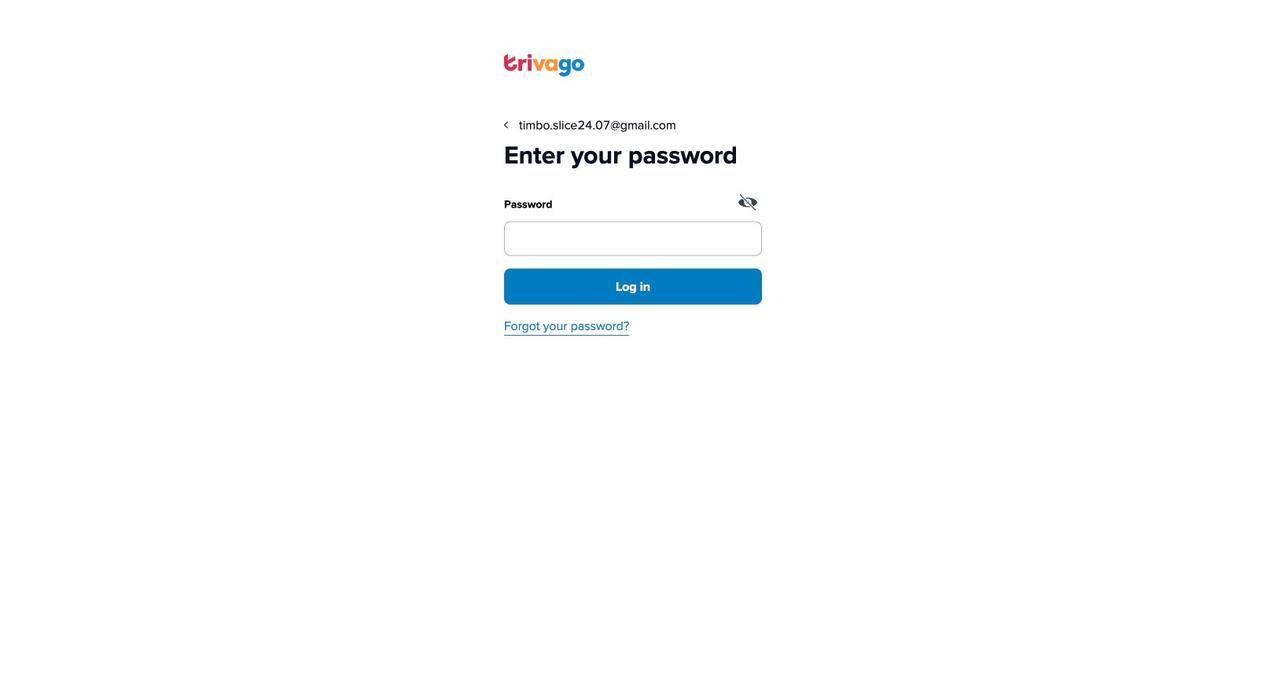 Task type: describe. For each thing, give the bounding box(es) containing it.
password visibility toggle icon image
[[739, 193, 758, 212]]



Task type: locate. For each thing, give the bounding box(es) containing it.
None password field
[[504, 221, 763, 256]]

go back image
[[504, 121, 508, 129]]

trivago logo image
[[504, 53, 585, 78]]



Task type: vqa. For each thing, say whether or not it's contained in the screenshot.
google Icon
no



